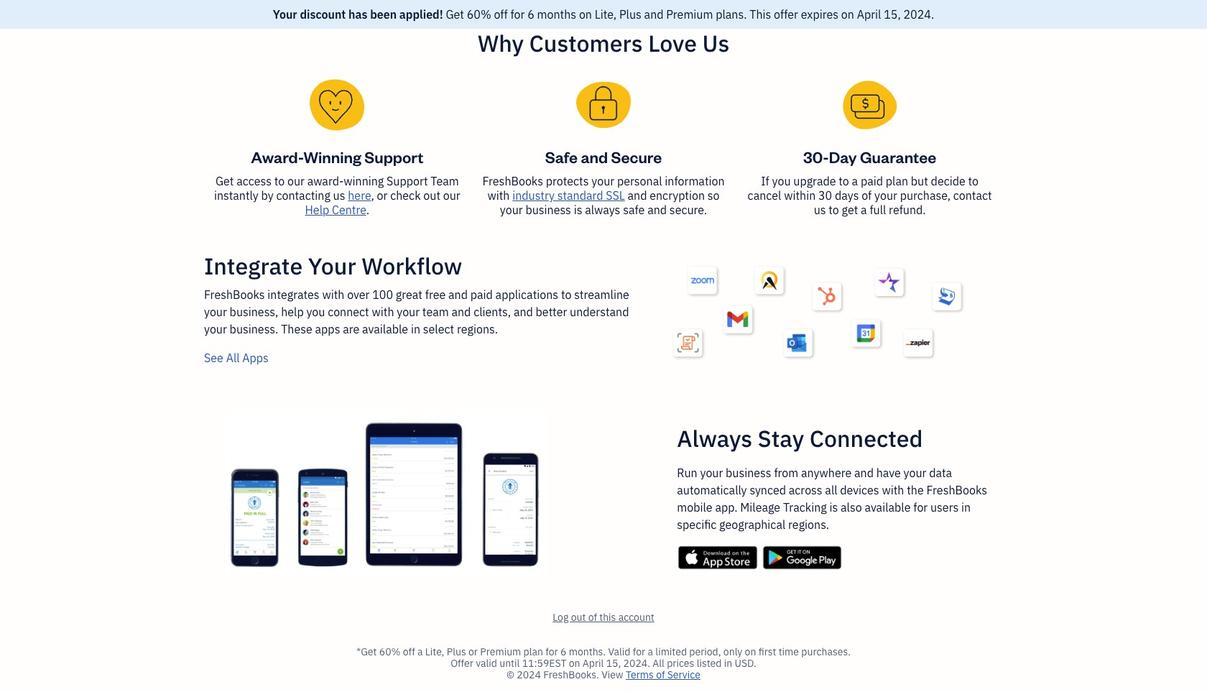 Task type: vqa. For each thing, say whether or not it's contained in the screenshot.
cancel
yes



Task type: describe. For each thing, give the bounding box(es) containing it.
has
[[349, 7, 368, 22]]

or inside here , or check out our help centre .
[[377, 188, 388, 203]]

for inside run your business from anywhere and have your data automatically synced across all devices with the freshbooks mobile app. mileage tracking is also available for users in specific geographical regions.
[[914, 500, 928, 515]]

purchase,
[[901, 188, 951, 203]]

profit
[[338, 292, 378, 312]]

2024. inside *get 60% off a lite, plus or premium plan for 6 months. valid for a limited period, only on first time purchases. offer valid until 11:59est on april 15, 2024. all prices listed in usd. © 2024 freshbooks. view terms of service
[[624, 657, 651, 670]]

business.
[[230, 322, 279, 336]]

users
[[931, 500, 959, 515]]

upgrade
[[794, 174, 837, 188]]

team
[[431, 174, 459, 188]]

offer
[[774, 7, 799, 22]]

synced
[[750, 483, 787, 498]]

run
[[678, 466, 698, 480]]

first
[[759, 646, 777, 659]]

award-
[[251, 147, 304, 167]]

0 vertical spatial 60%
[[467, 7, 492, 22]]

these
[[281, 322, 313, 336]]

across
[[789, 483, 823, 498]]

this
[[600, 611, 616, 624]]

11:59est
[[522, 657, 567, 670]]

winning
[[304, 147, 362, 167]]

us inside get access to our award-winning support team instantly by contacting us
[[333, 188, 345, 203]]

service
[[668, 669, 701, 682]]

0 vertical spatial premium
[[667, 7, 714, 22]]

clients,
[[474, 305, 511, 319]]

see
[[204, 351, 224, 365]]

your left 'business,' in the left top of the page
[[204, 305, 227, 319]]

integrate your workflow freshbooks integrates with over 100 great free and paid applications to streamline your business, help you connect with your team and clients, and better understand your business. these apps are available in select regions.
[[204, 251, 630, 336]]

log out of this account link
[[553, 611, 655, 624]]

freshbooks inside integrate your workflow freshbooks integrates with over 100 great free and paid applications to streamline your business, help you connect with your team and clients, and better understand your business. these apps are available in select regions.
[[204, 288, 265, 302]]

1 horizontal spatial lite,
[[595, 7, 617, 22]]

this
[[750, 7, 772, 22]]

your up see
[[204, 322, 227, 336]]

months.
[[569, 646, 606, 659]]

winning
[[344, 174, 384, 188]]

view
[[602, 669, 624, 682]]

0 horizontal spatial of
[[589, 611, 597, 624]]

on right the 11:59est on the bottom left
[[569, 657, 581, 670]]

anywhere
[[802, 466, 852, 480]]

2024
[[517, 669, 541, 682]]

applications
[[496, 288, 559, 302]]

your up the
[[904, 466, 927, 480]]

offer
[[451, 657, 474, 670]]

.
[[367, 203, 370, 217]]

automatically
[[678, 483, 747, 498]]

connect
[[328, 305, 369, 319]]

app.
[[716, 500, 738, 515]]

to left get
[[829, 203, 840, 217]]

here , or check out our help centre .
[[305, 188, 461, 217]]

off inside *get 60% off a lite, plus or premium plan for 6 months. valid for a limited period, only on first time purchases. offer valid until 11:59est on april 15, 2024. all prices listed in usd. © 2024 freshbooks. view terms of service
[[403, 646, 415, 659]]

us inside 30-day guarantee if you upgrade to a paid plan but decide to cancel within 30 days of your purchase, contact us to get a full refund.
[[814, 203, 827, 217]]

0 vertical spatial support
[[365, 147, 424, 167]]

with inside freshbooks protects your personal information with
[[488, 188, 510, 203]]

always
[[585, 203, 621, 217]]

for up why
[[511, 7, 525, 22]]

,
[[371, 188, 374, 203]]

0 vertical spatial get
[[446, 7, 464, 22]]

to inside get access to our award-winning support team instantly by contacting us
[[274, 174, 285, 188]]

in inside run your business from anywhere and have your data automatically synced across all devices with the freshbooks mobile app. mileage tracking is also available for users in specific geographical regions.
[[962, 500, 972, 515]]

integrate
[[204, 251, 303, 281]]

plans.
[[716, 7, 747, 22]]

instantly
[[214, 188, 259, 203]]

and right "ssl"
[[628, 188, 647, 203]]

and up freshbooks protects your personal information with
[[581, 147, 608, 167]]

terms of service link
[[626, 669, 701, 682]]

see all apps button
[[204, 349, 269, 378]]

see all apps link
[[204, 351, 269, 365]]

your inside integrate your workflow freshbooks integrates with over 100 great free and paid applications to streamline your business, help you connect with your team and clients, and better understand your business. these apps are available in select regions.
[[308, 251, 356, 281]]

and inside run your business from anywhere and have your data automatically synced across all devices with the freshbooks mobile app. mileage tracking is also available for users in specific geographical regions.
[[855, 466, 874, 480]]

freshbooks inside run your business from anywhere and have your data automatically synced across all devices with the freshbooks mobile app. mileage tracking is also available for users in specific geographical regions.
[[927, 483, 988, 498]]

30-
[[804, 147, 829, 167]]

april inside *get 60% off a lite, plus or premium plan for 6 months. valid for a limited period, only on first time purchases. offer valid until 11:59est on april 15, 2024. all prices listed in usd. © 2024 freshbooks. view terms of service
[[583, 657, 604, 670]]

here
[[348, 188, 371, 203]]

within
[[785, 188, 816, 203]]

business inside "and encryption so your business is always safe and secure."
[[526, 203, 572, 217]]

here link
[[348, 188, 371, 203]]

if
[[762, 174, 770, 188]]

tracking
[[784, 500, 827, 515]]

to inside integrate your workflow freshbooks integrates with over 100 great free and paid applications to streamline your business, help you connect with your team and clients, and better understand your business. these apps are available in select regions.
[[561, 288, 572, 302]]

0 vertical spatial your
[[273, 7, 297, 22]]

apps
[[315, 322, 340, 336]]

to right 30
[[839, 174, 850, 188]]

why
[[478, 28, 524, 58]]

available inside integrate your workflow freshbooks integrates with over 100 great free and paid applications to streamline your business, help you connect with your team and clients, and better understand your business. these apps are available in select regions.
[[362, 322, 408, 336]]

connected
[[810, 423, 924, 454]]

integrates
[[268, 288, 320, 302]]

free
[[425, 288, 446, 302]]

plan inside 30-day guarantee if you upgrade to a paid plan but decide to cancel within 30 days of your purchase, contact us to get a full refund.
[[886, 174, 909, 188]]

contacting
[[276, 188, 331, 203]]

until
[[500, 657, 520, 670]]

log out of this account
[[553, 611, 655, 624]]

and up love
[[645, 7, 664, 22]]

select
[[423, 322, 455, 336]]

better
[[536, 305, 568, 319]]

0 vertical spatial 15,
[[885, 7, 901, 22]]

of inside 30-day guarantee if you upgrade to a paid plan but decide to cancel within 30 days of your purchase, contact us to get a full refund.
[[862, 188, 872, 203]]

freshbooks protects your personal information with
[[483, 174, 725, 203]]

but
[[912, 174, 929, 188]]

cancel
[[748, 188, 782, 203]]

industry standard ssl
[[513, 188, 625, 203]]

day
[[829, 147, 857, 167]]

us
[[703, 28, 730, 58]]

0 vertical spatial off
[[494, 7, 508, 22]]

help
[[305, 203, 330, 217]]

information
[[665, 174, 725, 188]]

total
[[299, 292, 335, 312]]

safe and secure
[[546, 147, 662, 167]]

30
[[819, 188, 833, 203]]

regions. inside run your business from anywhere and have your data automatically synced across all devices with the freshbooks mobile app. mileage tracking is also available for users in specific geographical regions.
[[789, 518, 830, 532]]

with down 100
[[372, 305, 394, 319]]

all inside see all apps button
[[226, 351, 240, 365]]

or inside *get 60% off a lite, plus or premium plan for 6 months. valid for a limited period, only on first time purchases. offer valid until 11:59est on april 15, 2024. all prices listed in usd. © 2024 freshbooks. view terms of service
[[469, 646, 478, 659]]

your up automatically
[[701, 466, 724, 480]]

applied!
[[400, 7, 443, 22]]

log
[[553, 611, 569, 624]]

a left limited
[[648, 646, 654, 659]]

on left first
[[745, 646, 757, 659]]

protects
[[546, 174, 589, 188]]

limited
[[656, 646, 687, 659]]

0 vertical spatial 6
[[528, 7, 535, 22]]

0 vertical spatial april
[[858, 7, 882, 22]]



Task type: locate. For each thing, give the bounding box(es) containing it.
secure
[[612, 147, 662, 167]]

0 vertical spatial business
[[526, 203, 572, 217]]

get access to our award-winning support team instantly by contacting us
[[214, 174, 459, 203]]

business,
[[230, 305, 279, 319]]

0 horizontal spatial off
[[403, 646, 415, 659]]

our
[[288, 174, 305, 188], [443, 188, 461, 203]]

1 vertical spatial in
[[962, 500, 972, 515]]

1 vertical spatial you
[[307, 305, 325, 319]]

or left until
[[469, 646, 478, 659]]

freshbooks up 'business,' in the left top of the page
[[204, 288, 265, 302]]

period,
[[690, 646, 722, 659]]

our inside here , or check out our help centre .
[[443, 188, 461, 203]]

1 vertical spatial off
[[403, 646, 415, 659]]

6 left months
[[528, 7, 535, 22]]

regions. down clients,
[[457, 322, 498, 336]]

0 horizontal spatial 60%
[[379, 646, 401, 659]]

listed
[[697, 657, 722, 670]]

freshbooks up users
[[927, 483, 988, 498]]

1 horizontal spatial plus
[[620, 7, 642, 22]]

your left discount
[[273, 7, 297, 22]]

0 vertical spatial of
[[862, 188, 872, 203]]

you up 'apps'
[[307, 305, 325, 319]]

1 vertical spatial 2024.
[[624, 657, 651, 670]]

streamline
[[575, 288, 630, 302]]

is inside run your business from anywhere and have your data automatically synced across all devices with the freshbooks mobile app. mileage tracking is also available for users in specific geographical regions.
[[830, 500, 839, 515]]

plan up 2024 in the bottom left of the page
[[524, 646, 544, 659]]

0 vertical spatial in
[[411, 322, 421, 336]]

15, inside *get 60% off a lite, plus or premium plan for 6 months. valid for a limited period, only on first time purchases. offer valid until 11:59est on april 15, 2024. all prices listed in usd. © 2024 freshbooks. view terms of service
[[607, 657, 621, 670]]

0 horizontal spatial 6
[[528, 7, 535, 22]]

plus inside *get 60% off a lite, plus or premium plan for 6 months. valid for a limited period, only on first time purchases. offer valid until 11:59est on april 15, 2024. all prices listed in usd. © 2024 freshbooks. view terms of service
[[447, 646, 466, 659]]

on
[[579, 7, 592, 22], [842, 7, 855, 22], [745, 646, 757, 659], [569, 657, 581, 670]]

for down the
[[914, 500, 928, 515]]

60% right the *get
[[379, 646, 401, 659]]

0 horizontal spatial plus
[[447, 646, 466, 659]]

0 horizontal spatial our
[[288, 174, 305, 188]]

lite, up 'why customers love us'
[[595, 7, 617, 22]]

1 horizontal spatial you
[[773, 174, 791, 188]]

freshbooks
[[483, 174, 544, 188], [204, 288, 265, 302], [927, 483, 988, 498]]

available right are
[[362, 322, 408, 336]]

1 horizontal spatial plan
[[886, 174, 909, 188]]

safe
[[623, 203, 645, 217]]

freshbooks inside freshbooks protects your personal information with
[[483, 174, 544, 188]]

premium inside *get 60% off a lite, plus or premium plan for 6 months. valid for a limited period, only on first time purchases. offer valid until 11:59est on april 15, 2024. all prices listed in usd. © 2024 freshbooks. view terms of service
[[481, 646, 522, 659]]

1 vertical spatial all
[[653, 657, 665, 670]]

60% inside *get 60% off a lite, plus or premium plan for 6 months. valid for a limited period, only on first time purchases. offer valid until 11:59est on april 15, 2024. all prices listed in usd. © 2024 freshbooks. view terms of service
[[379, 646, 401, 659]]

with inside run your business from anywhere and have your data automatically synced across all devices with the freshbooks mobile app. mileage tracking is also available for users in specific geographical regions.
[[883, 483, 905, 498]]

paid
[[861, 174, 884, 188], [471, 288, 493, 302]]

1 vertical spatial 6
[[561, 646, 567, 659]]

always stay connected
[[678, 423, 924, 454]]

0 vertical spatial out
[[424, 188, 441, 203]]

on right the expires
[[842, 7, 855, 22]]

in right users
[[962, 500, 972, 515]]

1 horizontal spatial premium
[[667, 7, 714, 22]]

1 horizontal spatial freshbooks
[[483, 174, 544, 188]]

1 vertical spatial out
[[571, 611, 586, 624]]

of inside *get 60% off a lite, plus or premium plan for 6 months. valid for a limited period, only on first time purchases. offer valid until 11:59est on april 15, 2024. all prices listed in usd. © 2024 freshbooks. view terms of service
[[657, 669, 665, 682]]

support down outstanding revenue
[[365, 147, 424, 167]]

dashboard
[[299, 54, 431, 88]]

15,
[[885, 7, 901, 22], [607, 657, 621, 670]]

0 horizontal spatial get
[[216, 174, 234, 188]]

2 vertical spatial of
[[657, 669, 665, 682]]

0 horizontal spatial us
[[333, 188, 345, 203]]

check
[[391, 188, 421, 203]]

1 horizontal spatial or
[[469, 646, 478, 659]]

freshbooks left protects
[[483, 174, 544, 188]]

0 horizontal spatial regions.
[[457, 322, 498, 336]]

0 vertical spatial is
[[574, 203, 583, 217]]

understand
[[570, 305, 629, 319]]

0 horizontal spatial 15,
[[607, 657, 621, 670]]

a down the day at the right top
[[852, 174, 859, 188]]

are
[[343, 322, 360, 336]]

april right the expires
[[858, 7, 882, 22]]

1 horizontal spatial 15,
[[885, 7, 901, 22]]

1 vertical spatial freshbooks
[[204, 288, 265, 302]]

1 horizontal spatial out
[[571, 611, 586, 624]]

100
[[373, 288, 393, 302]]

0 horizontal spatial all
[[226, 351, 240, 365]]

60%
[[467, 7, 492, 22], [379, 646, 401, 659]]

get left access
[[216, 174, 234, 188]]

1 horizontal spatial in
[[725, 657, 733, 670]]

valid
[[476, 657, 497, 670]]

1 horizontal spatial 2024.
[[904, 7, 935, 22]]

and right the 'team'
[[452, 305, 471, 319]]

a right get
[[861, 203, 868, 217]]

0 vertical spatial or
[[377, 188, 388, 203]]

is down all
[[830, 500, 839, 515]]

your down safe and secure
[[592, 174, 615, 188]]

60% up why
[[467, 7, 492, 22]]

1 vertical spatial available
[[865, 500, 911, 515]]

0 vertical spatial all
[[226, 351, 240, 365]]

0 horizontal spatial your
[[273, 7, 297, 22]]

account
[[619, 611, 655, 624]]

1 vertical spatial is
[[830, 500, 839, 515]]

available inside run your business from anywhere and have your data automatically synced across all devices with the freshbooks mobile app. mileage tracking is also available for users in specific geographical regions.
[[865, 500, 911, 515]]

april left valid
[[583, 657, 604, 670]]

a left offer
[[418, 646, 423, 659]]

premium up love
[[667, 7, 714, 22]]

main element
[[0, 0, 158, 692]]

your down great
[[397, 305, 420, 319]]

for right valid
[[633, 646, 646, 659]]

business
[[526, 203, 572, 217], [726, 466, 772, 480]]

out right check at top left
[[424, 188, 441, 203]]

1 vertical spatial 60%
[[379, 646, 401, 659]]

you right the "if"
[[773, 174, 791, 188]]

0 vertical spatial you
[[773, 174, 791, 188]]

30-day guarantee if you upgrade to a paid plan but decide to cancel within 30 days of your purchase, contact us to get a full refund.
[[748, 147, 993, 217]]

great
[[396, 288, 423, 302]]

premium up ©
[[481, 646, 522, 659]]

us down upgrade
[[814, 203, 827, 217]]

0 vertical spatial plan
[[886, 174, 909, 188]]

full
[[870, 203, 887, 217]]

©
[[507, 669, 515, 682]]

with down have
[[883, 483, 905, 498]]

and right safe
[[648, 203, 667, 217]]

6 inside *get 60% off a lite, plus or premium plan for 6 months. valid for a limited period, only on first time purchases. offer valid until 11:59est on april 15, 2024. all prices listed in usd. © 2024 freshbooks. view terms of service
[[561, 646, 567, 659]]

1 horizontal spatial is
[[830, 500, 839, 515]]

months
[[538, 7, 577, 22]]

secure.
[[670, 203, 708, 217]]

1 vertical spatial business
[[726, 466, 772, 480]]

valid
[[609, 646, 631, 659]]

have
[[877, 466, 901, 480]]

plus left valid
[[447, 646, 466, 659]]

1 vertical spatial get
[[216, 174, 234, 188]]

business up synced
[[726, 466, 772, 480]]

0 vertical spatial available
[[362, 322, 408, 336]]

google play image
[[762, 545, 843, 571]]

data
[[930, 466, 953, 480]]

your discount has been applied! get 60% off for 6 months on lite, plus and premium plans. this offer expires on april 15, 2024.
[[273, 7, 935, 22]]

lite, inside *get 60% off a lite, plus or premium plan for 6 months. valid for a limited period, only on first time purchases. offer valid until 11:59est on april 15, 2024. all prices listed in usd. © 2024 freshbooks. view terms of service
[[425, 646, 445, 659]]

0 vertical spatial paid
[[861, 174, 884, 188]]

paid right the days
[[861, 174, 884, 188]]

off right the *get
[[403, 646, 415, 659]]

discount
[[300, 7, 346, 22]]

customers
[[530, 28, 643, 58]]

all inside *get 60% off a lite, plus or premium plan for 6 months. valid for a limited period, only on first time purchases. offer valid until 11:59est on april 15, 2024. all prices listed in usd. © 2024 freshbooks. view terms of service
[[653, 657, 665, 670]]

2 horizontal spatial in
[[962, 500, 972, 515]]

purchases.
[[802, 646, 851, 659]]

2 vertical spatial in
[[725, 657, 733, 670]]

1 horizontal spatial regions.
[[789, 518, 830, 532]]

run your business from anywhere and have your data automatically synced across all devices with the freshbooks mobile app. mileage tracking is also available for users in specific geographical regions.
[[678, 466, 988, 532]]

all left "prices" on the bottom right of page
[[653, 657, 665, 670]]

business inside run your business from anywhere and have your data automatically synced across all devices with the freshbooks mobile app. mileage tracking is also available for users in specific geographical regions.
[[726, 466, 772, 480]]

with up the connect
[[322, 288, 345, 302]]

1 vertical spatial april
[[583, 657, 604, 670]]

1 vertical spatial your
[[308, 251, 356, 281]]

0 horizontal spatial paid
[[471, 288, 493, 302]]

your left standard on the left top of page
[[500, 203, 523, 217]]

1 horizontal spatial our
[[443, 188, 461, 203]]

all
[[826, 483, 838, 498]]

to up "better"
[[561, 288, 572, 302]]

1 horizontal spatial business
[[726, 466, 772, 480]]

or right ,
[[377, 188, 388, 203]]

time
[[779, 646, 800, 659]]

2 vertical spatial freshbooks
[[927, 483, 988, 498]]

available down the
[[865, 500, 911, 515]]

to
[[274, 174, 285, 188], [839, 174, 850, 188], [969, 174, 979, 188], [829, 203, 840, 217], [561, 288, 572, 302]]

paid inside 30-day guarantee if you upgrade to a paid plan but decide to cancel within 30 days of your purchase, contact us to get a full refund.
[[861, 174, 884, 188]]

0 horizontal spatial freshbooks
[[204, 288, 265, 302]]

of right the days
[[862, 188, 872, 203]]

1 vertical spatial paid
[[471, 288, 493, 302]]

2 horizontal spatial freshbooks
[[927, 483, 988, 498]]

access
[[237, 174, 272, 188]]

award-
[[308, 174, 344, 188]]

1 vertical spatial of
[[589, 611, 597, 624]]

0 horizontal spatial business
[[526, 203, 572, 217]]

for up freshbooks.
[[546, 646, 558, 659]]

plan left but
[[886, 174, 909, 188]]

decide
[[932, 174, 966, 188]]

1 horizontal spatial us
[[814, 203, 827, 217]]

1 horizontal spatial 6
[[561, 646, 567, 659]]

0 vertical spatial 2024.
[[904, 7, 935, 22]]

get inside get access to our award-winning support team instantly by contacting us
[[216, 174, 234, 188]]

plan inside *get 60% off a lite, plus or premium plan for 6 months. valid for a limited period, only on first time purchases. offer valid until 11:59est on april 15, 2024. all prices listed in usd. © 2024 freshbooks. view terms of service
[[524, 646, 544, 659]]

1 horizontal spatial off
[[494, 7, 508, 22]]

of left 'this'
[[589, 611, 597, 624]]

0 vertical spatial freshbooks
[[483, 174, 544, 188]]

help centre link
[[305, 203, 367, 217]]

is left always
[[574, 203, 583, 217]]

over
[[347, 288, 370, 302]]

with
[[488, 188, 510, 203], [322, 288, 345, 302], [372, 305, 394, 319], [883, 483, 905, 498]]

get right applied!
[[446, 7, 464, 22]]

outstanding revenue
[[299, 114, 453, 134]]

to right 'by' on the left of the page
[[274, 174, 285, 188]]

our right check at top left
[[443, 188, 461, 203]]

lite, left offer
[[425, 646, 445, 659]]

1 horizontal spatial of
[[657, 669, 665, 682]]

0 horizontal spatial in
[[411, 322, 421, 336]]

plus up 'why customers love us'
[[620, 7, 642, 22]]

mileage
[[741, 500, 781, 515]]

to right decide
[[969, 174, 979, 188]]

in inside *get 60% off a lite, plus or premium plan for 6 months. valid for a limited period, only on first time purchases. offer valid until 11:59est on april 15, 2024. all prices listed in usd. © 2024 freshbooks. view terms of service
[[725, 657, 733, 670]]

support
[[365, 147, 424, 167], [387, 174, 428, 188]]

0 horizontal spatial you
[[307, 305, 325, 319]]

1 horizontal spatial paid
[[861, 174, 884, 188]]

in left select
[[411, 322, 421, 336]]

1 vertical spatial support
[[387, 174, 428, 188]]

1 horizontal spatial april
[[858, 7, 882, 22]]

1 vertical spatial plan
[[524, 646, 544, 659]]

6
[[528, 7, 535, 22], [561, 646, 567, 659]]

regions. down the tracking
[[789, 518, 830, 532]]

your inside freshbooks protects your personal information with
[[592, 174, 615, 188]]

and right free
[[449, 288, 468, 302]]

1 horizontal spatial get
[[446, 7, 464, 22]]

and up devices at bottom right
[[855, 466, 874, 480]]

only
[[724, 646, 743, 659]]

0 horizontal spatial is
[[574, 203, 583, 217]]

business down protects
[[526, 203, 572, 217]]

paid up clients,
[[471, 288, 493, 302]]

support inside get access to our award-winning support team instantly by contacting us
[[387, 174, 428, 188]]

apple app store image
[[678, 545, 759, 571]]

1 vertical spatial 15,
[[607, 657, 621, 670]]

our left award-
[[288, 174, 305, 188]]

your inside "and encryption so your business is always safe and secure."
[[500, 203, 523, 217]]

apps
[[243, 351, 269, 365]]

outstanding
[[299, 114, 388, 134]]

with left industry
[[488, 188, 510, 203]]

refund.
[[889, 203, 927, 217]]

0 horizontal spatial plan
[[524, 646, 544, 659]]

you inside 30-day guarantee if you upgrade to a paid plan but decide to cancel within 30 days of your purchase, contact us to get a full refund.
[[773, 174, 791, 188]]

0 horizontal spatial available
[[362, 322, 408, 336]]

available
[[362, 322, 408, 336], [865, 500, 911, 515]]

0 horizontal spatial 2024.
[[624, 657, 651, 670]]

personal
[[618, 174, 663, 188]]

out
[[424, 188, 441, 203], [571, 611, 586, 624]]

off up why
[[494, 7, 508, 22]]

in left usd. on the bottom right of page
[[725, 657, 733, 670]]

paid inside integrate your workflow freshbooks integrates with over 100 great free and paid applications to streamline your business, help you connect with your team and clients, and better understand your business. these apps are available in select regions.
[[471, 288, 493, 302]]

been
[[370, 7, 397, 22]]

1 vertical spatial lite,
[[425, 646, 445, 659]]

6 left months.
[[561, 646, 567, 659]]

mobile
[[678, 500, 713, 515]]

you inside integrate your workflow freshbooks integrates with over 100 great free and paid applications to streamline your business, help you connect with your team and clients, and better understand your business. these apps are available in select regions.
[[307, 305, 325, 319]]

always
[[678, 423, 753, 454]]

in inside integrate your workflow freshbooks integrates with over 100 great free and paid applications to streamline your business, help you connect with your team and clients, and better understand your business. these apps are available in select regions.
[[411, 322, 421, 336]]

plus
[[620, 7, 642, 22], [447, 646, 466, 659]]

out inside here , or check out our help centre .
[[424, 188, 441, 203]]

us left here "link"
[[333, 188, 345, 203]]

also
[[841, 500, 863, 515]]

your left but
[[875, 188, 898, 203]]

award-winning support
[[251, 147, 424, 167]]

and down the applications
[[514, 305, 533, 319]]

our inside get access to our award-winning support team instantly by contacting us
[[288, 174, 305, 188]]

off
[[494, 7, 508, 22], [403, 646, 415, 659]]

expires
[[801, 7, 839, 22]]

is inside "and encryption so your business is always safe and secure."
[[574, 203, 583, 217]]

1 horizontal spatial all
[[653, 657, 665, 670]]

0 horizontal spatial or
[[377, 188, 388, 203]]

1 horizontal spatial available
[[865, 500, 911, 515]]

0 horizontal spatial out
[[424, 188, 441, 203]]

your inside 30-day guarantee if you upgrade to a paid plan but decide to cancel within 30 days of your purchase, contact us to get a full refund.
[[875, 188, 898, 203]]

industry
[[513, 188, 555, 203]]

out right log
[[571, 611, 586, 624]]

regions. inside integrate your workflow freshbooks integrates with over 100 great free and paid applications to streamline your business, help you connect with your team and clients, and better understand your business. these apps are available in select regions.
[[457, 322, 498, 336]]

safe
[[546, 147, 578, 167]]

support right ,
[[387, 174, 428, 188]]

team
[[423, 305, 449, 319]]

1 vertical spatial premium
[[481, 646, 522, 659]]

on up customers
[[579, 7, 592, 22]]

april
[[858, 7, 882, 22], [583, 657, 604, 670]]

0 vertical spatial plus
[[620, 7, 642, 22]]

the
[[908, 483, 924, 498]]

0 vertical spatial lite,
[[595, 7, 617, 22]]

freshbooks.
[[544, 669, 600, 682]]

oranges
[[38, 13, 79, 27]]

1 vertical spatial plus
[[447, 646, 466, 659]]

*get 60% off a lite, plus or premium plan for 6 months. valid for a limited period, only on first time purchases. offer valid until 11:59est on april 15, 2024. all prices listed in usd. © 2024 freshbooks. view terms of service
[[357, 646, 851, 682]]

all right see
[[226, 351, 240, 365]]

your up total profit
[[308, 251, 356, 281]]

revenue
[[391, 114, 453, 134]]

of right terms
[[657, 669, 665, 682]]

owner
[[12, 29, 40, 40]]

0 horizontal spatial april
[[583, 657, 604, 670]]

you
[[773, 174, 791, 188], [307, 305, 325, 319]]

1 vertical spatial regions.
[[789, 518, 830, 532]]



